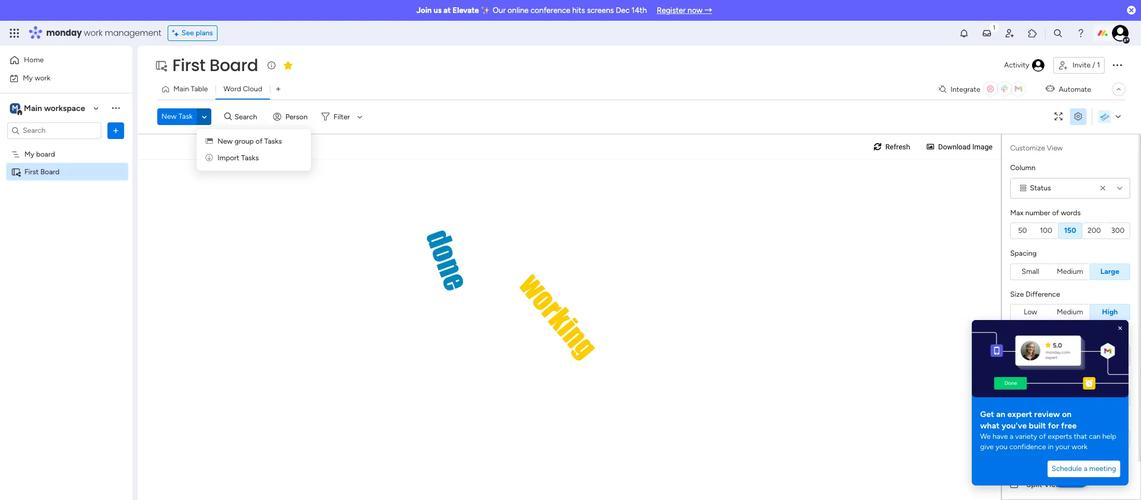 Task type: describe. For each thing, give the bounding box(es) containing it.
invite / 1
[[1073, 61, 1100, 70]]

customize view
[[1010, 144, 1063, 153]]

small
[[1022, 267, 1039, 276]]

a inside schedule a meeting button
[[1084, 465, 1087, 473]]

get an expert review on what you've built for free we have a variety of experts that can help give you confidence in your work
[[980, 410, 1118, 452]]

options image
[[111, 125, 121, 136]]

list box containing my board
[[0, 143, 132, 321]]

main table button
[[157, 81, 216, 98]]

low
[[1024, 308, 1037, 317]]

1 horizontal spatial first
[[172, 53, 205, 77]]

45° button
[[1034, 390, 1058, 406]]

of for group
[[256, 137, 262, 146]]

can
[[1089, 432, 1101, 441]]

my board
[[24, 150, 55, 159]]

200 button
[[1083, 223, 1106, 239]]

see plans button
[[168, 25, 218, 41]]

home button
[[6, 52, 112, 69]]

options image
[[1111, 59, 1123, 71]]

split
[[1026, 480, 1042, 489]]

settings image
[[1070, 113, 1087, 121]]

status
[[1030, 184, 1051, 192]]

0° button
[[1010, 390, 1034, 406]]

4 button
[[1081, 431, 1106, 447]]

board
[[36, 150, 55, 159]]

large
[[1100, 267, 1119, 276]]

cloud
[[243, 85, 262, 93]]

an
[[996, 410, 1005, 419]]

collapse board header image
[[1115, 85, 1123, 93]]

register now →
[[657, 6, 712, 15]]

my work
[[23, 73, 50, 82]]

inbox image
[[982, 28, 992, 38]]

1 vertical spatial tasks
[[241, 154, 259, 162]]

of for number
[[1052, 208, 1059, 217]]

notifications image
[[959, 28, 969, 38]]

conference
[[531, 6, 570, 15]]

work for my
[[35, 73, 50, 82]]

my for my work
[[23, 73, 33, 82]]

register
[[657, 6, 686, 15]]

register now → link
[[657, 6, 712, 15]]

number
[[1025, 208, 1050, 217]]

variety
[[1010, 416, 1033, 425]]

1 button
[[1010, 431, 1034, 447]]

monday
[[46, 27, 82, 39]]

angle down image
[[202, 113, 207, 121]]

45°
[[1040, 394, 1052, 402]]

help
[[1102, 432, 1116, 441]]

150 button
[[1058, 223, 1083, 239]]

135°
[[1087, 394, 1101, 402]]

2 button
[[1034, 431, 1058, 447]]

high button
[[1090, 304, 1130, 321]]

100
[[1040, 226, 1052, 235]]

main table
[[173, 85, 208, 93]]

show board description image
[[265, 60, 278, 71]]

management
[[105, 27, 161, 39]]

my for my board
[[24, 150, 34, 159]]

display settings
[[1010, 461, 1062, 470]]

hits
[[572, 6, 585, 15]]

schedule
[[1052, 465, 1082, 473]]

new task button
[[157, 109, 197, 125]]

review
[[1034, 410, 1060, 419]]

1 vertical spatial first
[[24, 167, 39, 176]]

close image
[[1116, 325, 1124, 333]]

small button
[[1010, 263, 1050, 280]]

invite / 1 button
[[1053, 57, 1105, 74]]

have
[[993, 432, 1008, 441]]

invite members image
[[1005, 28, 1015, 38]]

join us at elevate ✨ our online conference hits screens dec 14th
[[416, 6, 647, 15]]

automate
[[1059, 85, 1091, 94]]

workspace options image
[[111, 103, 121, 113]]

90° button
[[1058, 390, 1083, 406]]

workspace image
[[10, 103, 20, 114]]

in
[[1048, 443, 1054, 452]]

what
[[980, 421, 1000, 431]]

variety
[[1015, 432, 1037, 441]]

for
[[1048, 421, 1059, 431]]

person
[[285, 112, 308, 121]]

schedule a meeting
[[1052, 465, 1116, 473]]

workspace selection element
[[10, 102, 87, 116]]

help image
[[1076, 28, 1086, 38]]

medium for size difference
[[1057, 308, 1083, 317]]

view for customize view
[[1047, 144, 1063, 153]]

task
[[178, 112, 193, 121]]

get
[[980, 410, 994, 419]]

search everything image
[[1053, 28, 1063, 38]]

14th
[[632, 6, 647, 15]]

screens
[[587, 6, 614, 15]]

that
[[1074, 432, 1087, 441]]

import tasks
[[218, 154, 259, 162]]

import
[[218, 154, 239, 162]]

a inside get an expert review on what you've built for free we have a variety of experts that can help give you confidence in your work
[[1010, 432, 1013, 441]]

move to image
[[206, 154, 213, 162]]

select product image
[[9, 28, 20, 38]]

word
[[223, 85, 241, 93]]

50
[[1018, 226, 1027, 235]]

90°
[[1064, 394, 1076, 402]]

open full screen image
[[1050, 113, 1067, 121]]

settings
[[1035, 461, 1062, 470]]

at
[[443, 6, 451, 15]]

spacing
[[1010, 249, 1037, 258]]



Task type: locate. For each thing, give the bounding box(es) containing it.
main inside workspace selection element
[[24, 103, 42, 113]]

dec
[[616, 6, 630, 15]]

0 vertical spatial shareable board image
[[155, 59, 167, 72]]

jacob simon image
[[1112, 25, 1129, 42]]

1 vertical spatial my
[[24, 150, 34, 159]]

1 vertical spatial new
[[218, 137, 233, 146]]

0 vertical spatial my
[[23, 73, 33, 82]]

you've
[[1002, 421, 1027, 431]]

0 horizontal spatial 1
[[1021, 434, 1024, 443]]

First Board field
[[170, 53, 261, 77]]

expert
[[1007, 410, 1032, 419]]

1 horizontal spatial shareable board image
[[155, 59, 167, 72]]

give
[[980, 443, 994, 452]]

first up the main table
[[172, 53, 205, 77]]

medium button
[[1050, 263, 1090, 280], [1050, 304, 1090, 321]]

confidence
[[1009, 443, 1046, 452]]

v2 status outline image
[[1020, 185, 1026, 192]]

high
[[1102, 308, 1118, 317]]

work inside button
[[35, 73, 50, 82]]

2 horizontal spatial of
[[1052, 208, 1059, 217]]

1 horizontal spatial 1
[[1097, 61, 1100, 70]]

on
[[1062, 410, 1072, 419]]

font
[[1010, 331, 1025, 340]]

1 medium button from the top
[[1050, 263, 1090, 280]]

medium for spacing
[[1057, 267, 1083, 276]]

v2 split view image
[[1010, 479, 1018, 491]]

50 button
[[1010, 223, 1034, 239]]

1 horizontal spatial new
[[218, 137, 233, 146]]

first board
[[172, 53, 258, 77], [24, 167, 59, 176]]

max
[[1010, 208, 1024, 217]]

remove from favorites image
[[283, 60, 293, 70]]

view right split
[[1044, 480, 1062, 489]]

300 button
[[1106, 223, 1130, 239]]

difference
[[1026, 290, 1060, 299]]

online
[[508, 6, 529, 15]]

1 inside invite / 1 button
[[1097, 61, 1100, 70]]

medium up difference
[[1057, 267, 1083, 276]]

free
[[1061, 421, 1077, 431]]

1 inside 1 button
[[1021, 434, 1024, 443]]

display
[[1010, 461, 1033, 470]]

Search in workspace field
[[22, 125, 87, 137]]

2
[[1044, 434, 1048, 443]]

medium button for spacing
[[1050, 263, 1090, 280]]

1 vertical spatial board
[[40, 167, 59, 176]]

our
[[493, 6, 506, 15]]

first board up table
[[172, 53, 258, 77]]

0 vertical spatial work
[[84, 27, 103, 39]]

0 vertical spatial new
[[161, 112, 177, 121]]

medium down difference
[[1057, 308, 1083, 317]]

a down you've
[[1010, 432, 1013, 441]]

0 vertical spatial a
[[1010, 432, 1013, 441]]

work down that
[[1072, 443, 1087, 452]]

2 medium button from the top
[[1050, 304, 1090, 321]]

2 vertical spatial work
[[1072, 443, 1087, 452]]

main right workspace image at the left top
[[24, 103, 42, 113]]

1 horizontal spatial first board
[[172, 53, 258, 77]]

1 vertical spatial medium
[[1057, 308, 1083, 317]]

meeting
[[1089, 465, 1116, 473]]

1 horizontal spatial a
[[1084, 465, 1087, 473]]

filter
[[334, 112, 350, 121]]

my
[[23, 73, 33, 82], [24, 150, 34, 159]]

2 medium from the top
[[1057, 308, 1083, 317]]

see plans
[[182, 29, 213, 37]]

first
[[172, 53, 205, 77], [24, 167, 39, 176]]

1 medium from the top
[[1057, 267, 1083, 276]]

work right monday
[[84, 27, 103, 39]]

work inside get an expert review on what you've built for free we have a variety of experts that can help give you confidence in your work
[[1072, 443, 1087, 452]]

home
[[24, 56, 44, 64]]

0 horizontal spatial work
[[35, 73, 50, 82]]

300
[[1111, 226, 1125, 235]]

0 horizontal spatial a
[[1010, 432, 1013, 441]]

3
[[1068, 434, 1072, 443]]

✨
[[481, 6, 491, 15]]

tasks down new group of tasks
[[241, 154, 259, 162]]

0 horizontal spatial shareable board image
[[11, 167, 21, 177]]

word cloud
[[223, 85, 262, 93]]

a left meeting
[[1084, 465, 1087, 473]]

we
[[980, 432, 991, 441]]

my inside button
[[23, 73, 33, 82]]

/
[[1092, 61, 1095, 70]]

first down the my board
[[24, 167, 39, 176]]

activity button
[[1000, 57, 1049, 74]]

4
[[1091, 434, 1096, 443]]

add view image
[[276, 85, 280, 93]]

of inside get an expert review on what you've built for free we have a variety of experts that can help give you confidence in your work
[[1039, 432, 1046, 441]]

group image
[[206, 137, 213, 146]]

see
[[182, 29, 194, 37]]

word cloud button
[[216, 81, 270, 98]]

shareable board image
[[155, 59, 167, 72], [11, 167, 21, 177]]

board down board
[[40, 167, 59, 176]]

new left task
[[161, 112, 177, 121]]

0 vertical spatial board
[[209, 53, 258, 77]]

impact
[[1020, 351, 1043, 360]]

new for new task
[[161, 112, 177, 121]]

medium button for size difference
[[1050, 304, 1090, 321]]

of down 'built'
[[1039, 432, 1046, 441]]

of left words
[[1052, 208, 1059, 217]]

my left board
[[24, 150, 34, 159]]

200
[[1088, 226, 1101, 235]]

low button
[[1010, 304, 1050, 321]]

1 horizontal spatial tasks
[[264, 137, 282, 146]]

apps image
[[1027, 28, 1038, 38]]

schedule a meeting button
[[1048, 461, 1120, 478]]

1 vertical spatial first board
[[24, 167, 59, 176]]

rotations
[[1010, 376, 1042, 384]]

now
[[688, 6, 702, 15]]

table
[[191, 85, 208, 93]]

tasks right group
[[264, 137, 282, 146]]

1 vertical spatial main
[[24, 103, 42, 113]]

0 vertical spatial first
[[172, 53, 205, 77]]

1 vertical spatial view
[[1044, 480, 1062, 489]]

Search field
[[232, 110, 263, 124]]

help button
[[1053, 471, 1089, 488]]

medium
[[1057, 267, 1083, 276], [1057, 308, 1083, 317]]

work down home at the left of the page
[[35, 73, 50, 82]]

0 horizontal spatial first
[[24, 167, 39, 176]]

us
[[434, 6, 442, 15]]

0°
[[1019, 394, 1026, 402]]

1 vertical spatial shareable board image
[[11, 167, 21, 177]]

0 horizontal spatial tasks
[[241, 154, 259, 162]]

max number of words
[[1010, 208, 1081, 217]]

0 horizontal spatial first board
[[24, 167, 59, 176]]

0 vertical spatial tasks
[[264, 137, 282, 146]]

you
[[996, 443, 1008, 452]]

list box
[[0, 143, 132, 321]]

help
[[1062, 474, 1080, 485]]

new inside button
[[161, 112, 177, 121]]

new for new group of tasks
[[218, 137, 233, 146]]

monday work management
[[46, 27, 161, 39]]

0 horizontal spatial of
[[256, 137, 262, 146]]

5
[[1116, 434, 1120, 443]]

my down home at the left of the page
[[23, 73, 33, 82]]

new group of tasks
[[218, 137, 282, 146]]

1 horizontal spatial of
[[1039, 432, 1046, 441]]

0 horizontal spatial main
[[24, 103, 42, 113]]

arrow down image
[[354, 111, 366, 123]]

main left table
[[173, 85, 189, 93]]

0 vertical spatial main
[[173, 85, 189, 93]]

medium button down difference
[[1050, 304, 1090, 321]]

1 down you've
[[1021, 434, 1024, 443]]

autopilot image
[[1046, 82, 1055, 95]]

activity
[[1004, 61, 1029, 70]]

3 button
[[1058, 431, 1081, 447]]

main inside button
[[173, 85, 189, 93]]

my work button
[[6, 70, 112, 86]]

work
[[84, 27, 103, 39], [35, 73, 50, 82], [1072, 443, 1087, 452]]

tasks
[[264, 137, 282, 146], [241, 154, 259, 162]]

0 vertical spatial medium
[[1057, 267, 1083, 276]]

work for monday
[[84, 27, 103, 39]]

0 vertical spatial view
[[1047, 144, 1063, 153]]

1 image
[[989, 21, 999, 33]]

1 vertical spatial a
[[1084, 465, 1087, 473]]

1 horizontal spatial board
[[209, 53, 258, 77]]

of right group
[[256, 137, 262, 146]]

180°
[[1110, 394, 1125, 402]]

get an expert review on what you've built for free heading
[[980, 409, 1084, 432]]

1
[[1097, 61, 1100, 70], [1021, 434, 1024, 443]]

schedule expert popup banner image
[[972, 320, 1129, 398]]

view
[[1047, 144, 1063, 153], [1044, 480, 1062, 489]]

0 horizontal spatial board
[[40, 167, 59, 176]]

2 vertical spatial of
[[1039, 432, 1046, 441]]

1 vertical spatial 1
[[1021, 434, 1024, 443]]

option
[[0, 145, 132, 147]]

m
[[12, 104, 18, 112]]

view right customize
[[1047, 144, 1063, 153]]

board up word
[[209, 53, 258, 77]]

medium button up difference
[[1050, 263, 1090, 280]]

main for main workspace
[[24, 103, 42, 113]]

5 button
[[1106, 431, 1130, 447]]

1 vertical spatial medium button
[[1050, 304, 1090, 321]]

view for split view
[[1044, 480, 1062, 489]]

1 right '/'
[[1097, 61, 1100, 70]]

your
[[1055, 443, 1070, 452]]

first board down the my board
[[24, 167, 59, 176]]

split view
[[1026, 480, 1062, 489]]

v2 search image
[[224, 111, 232, 123]]

1 horizontal spatial work
[[84, 27, 103, 39]]

1 vertical spatial work
[[35, 73, 50, 82]]

180° button
[[1106, 390, 1130, 406]]

0 vertical spatial medium button
[[1050, 263, 1090, 280]]

1 vertical spatial of
[[1052, 208, 1059, 217]]

0 vertical spatial of
[[256, 137, 262, 146]]

person button
[[269, 109, 314, 125]]

0 vertical spatial 1
[[1097, 61, 1100, 70]]

2 horizontal spatial work
[[1072, 443, 1087, 452]]

0 vertical spatial first board
[[172, 53, 258, 77]]

new right 'group' icon
[[218, 137, 233, 146]]

dapulse integrations image
[[939, 85, 946, 93]]

100 button
[[1034, 223, 1058, 239]]

0 horizontal spatial new
[[161, 112, 177, 121]]

main for main table
[[173, 85, 189, 93]]

150
[[1064, 226, 1076, 235]]

elevate
[[453, 6, 479, 15]]

1 horizontal spatial main
[[173, 85, 189, 93]]



Task type: vqa. For each thing, say whether or not it's contained in the screenshot.


